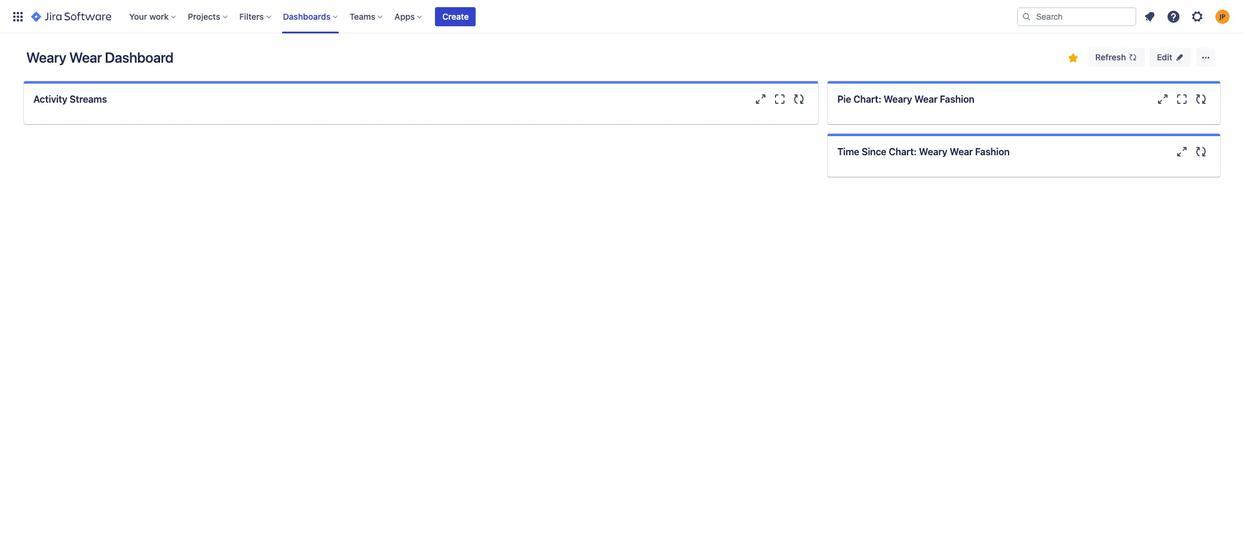 Task type: locate. For each thing, give the bounding box(es) containing it.
expand pie chart: weary wear fashion image
[[1156, 92, 1170, 106]]

1 vertical spatial fashion
[[975, 146, 1010, 157]]

time since chart: weary wear fashion
[[837, 146, 1010, 157]]

2 vertical spatial wear
[[950, 146, 973, 157]]

refresh pie chart: weary wear fashion image
[[1194, 92, 1208, 106]]

filters button
[[236, 7, 276, 26]]

2 horizontal spatial weary
[[919, 146, 948, 157]]

filters
[[239, 11, 264, 21]]

edit icon image
[[1175, 53, 1184, 62]]

work
[[149, 11, 169, 21]]

teams
[[350, 11, 375, 21]]

your work
[[129, 11, 169, 21]]

projects
[[188, 11, 220, 21]]

0 horizontal spatial chart:
[[854, 94, 882, 105]]

refresh time since chart: weary wear fashion image
[[1194, 145, 1208, 159]]

more dashboard actions image
[[1199, 50, 1213, 65]]

0 vertical spatial chart:
[[854, 94, 882, 105]]

0 horizontal spatial wear
[[69, 49, 102, 66]]

expand time since chart: weary wear fashion image
[[1175, 145, 1189, 159]]

chart: right "since"
[[889, 146, 917, 157]]

pie chart: weary wear fashion
[[837, 94, 975, 105]]

2 vertical spatial weary
[[919, 146, 948, 157]]

Search field
[[1017, 7, 1137, 26]]

wear
[[69, 49, 102, 66], [915, 94, 938, 105], [950, 146, 973, 157]]

fashion
[[940, 94, 975, 105], [975, 146, 1010, 157]]

dashboard
[[105, 49, 173, 66]]

jira software image
[[31, 9, 111, 24], [31, 9, 111, 24]]

0 vertical spatial wear
[[69, 49, 102, 66]]

activity streams
[[33, 94, 107, 105]]

dashboards
[[283, 11, 331, 21]]

weary right "since"
[[919, 146, 948, 157]]

weary wear dashboard
[[26, 49, 173, 66]]

0 horizontal spatial weary
[[26, 49, 66, 66]]

appswitcher icon image
[[11, 9, 25, 24]]

1 vertical spatial chart:
[[889, 146, 917, 157]]

0 horizontal spatial fashion
[[940, 94, 975, 105]]

banner
[[0, 0, 1244, 33]]

maximize pie chart: weary wear fashion image
[[1175, 92, 1189, 106]]

edit link
[[1150, 48, 1192, 67]]

1 horizontal spatial weary
[[884, 94, 912, 105]]

chart:
[[854, 94, 882, 105], [889, 146, 917, 157]]

chart: right pie
[[854, 94, 882, 105]]

1 vertical spatial wear
[[915, 94, 938, 105]]

weary right pie
[[884, 94, 912, 105]]

weary up activity
[[26, 49, 66, 66]]

primary element
[[7, 0, 1017, 33]]

your
[[129, 11, 147, 21]]

weary
[[26, 49, 66, 66], [884, 94, 912, 105], [919, 146, 948, 157]]



Task type: vqa. For each thing, say whether or not it's contained in the screenshot.
collapse sidebar "image"
no



Task type: describe. For each thing, give the bounding box(es) containing it.
since
[[862, 146, 887, 157]]

create
[[442, 11, 469, 21]]

star weary wear dashboard image
[[1066, 51, 1081, 65]]

notifications image
[[1143, 9, 1157, 24]]

activity
[[33, 94, 67, 105]]

settings image
[[1190, 9, 1205, 24]]

apps button
[[391, 7, 427, 26]]

dashboards button
[[279, 7, 343, 26]]

refresh activity streams image
[[792, 92, 806, 106]]

projects button
[[184, 7, 232, 26]]

edit
[[1157, 52, 1173, 62]]

help image
[[1167, 9, 1181, 24]]

refresh
[[1096, 52, 1126, 62]]

1 vertical spatial weary
[[884, 94, 912, 105]]

0 vertical spatial fashion
[[940, 94, 975, 105]]

banner containing your work
[[0, 0, 1244, 33]]

1 horizontal spatial chart:
[[889, 146, 917, 157]]

2 horizontal spatial wear
[[950, 146, 973, 157]]

pie
[[837, 94, 851, 105]]

maximize activity streams image
[[773, 92, 787, 106]]

apps
[[395, 11, 415, 21]]

expand activity streams image
[[754, 92, 768, 106]]

create button
[[435, 7, 476, 26]]

teams button
[[346, 7, 387, 26]]

streams
[[70, 94, 107, 105]]

your work button
[[126, 7, 181, 26]]

refresh image
[[1128, 53, 1138, 62]]

your profile and settings image
[[1216, 9, 1230, 24]]

0 vertical spatial weary
[[26, 49, 66, 66]]

1 horizontal spatial wear
[[915, 94, 938, 105]]

search image
[[1022, 12, 1031, 21]]

1 horizontal spatial fashion
[[975, 146, 1010, 157]]

time
[[837, 146, 860, 157]]

refresh button
[[1088, 48, 1145, 67]]



